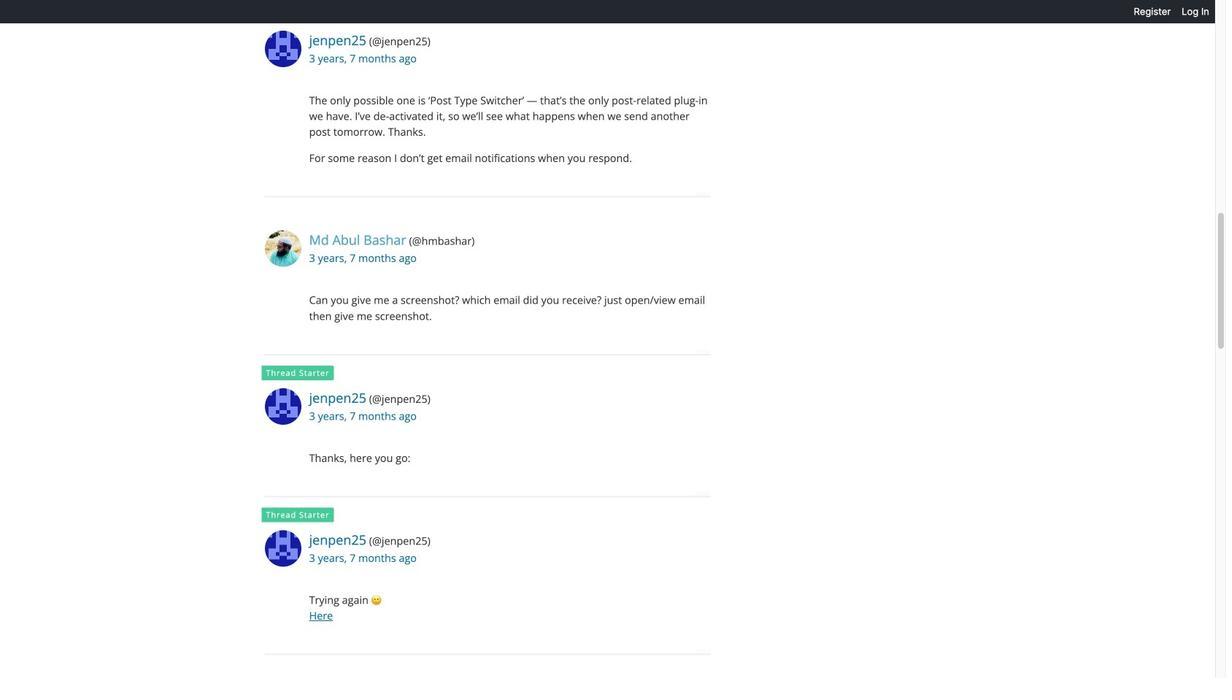 Task type: describe. For each thing, give the bounding box(es) containing it.
toolbar navigation
[[1129, 0, 1215, 23]]



Task type: locate. For each thing, give the bounding box(es) containing it.
menu
[[1129, 0, 1215, 23]]



